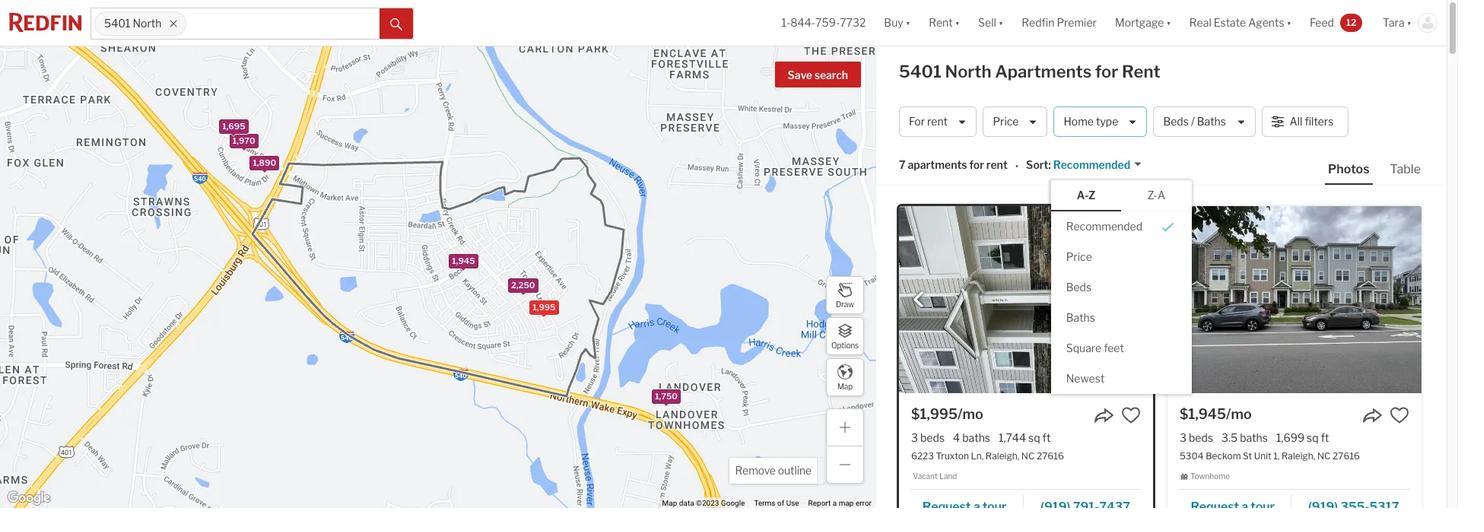 Task type: locate. For each thing, give the bounding box(es) containing it.
for
[[1096, 62, 1119, 81], [970, 159, 985, 172]]

0 vertical spatial north
[[133, 17, 162, 30]]

st
[[1244, 451, 1253, 462]]

favorite button image
[[1122, 406, 1141, 425]]

recommended down z
[[1067, 220, 1143, 233]]

baths
[[1198, 115, 1227, 128], [1067, 311, 1096, 324]]

1,699 sq ft
[[1277, 431, 1330, 444]]

1 vertical spatial rent
[[1122, 62, 1161, 81]]

beds up baths button
[[1067, 281, 1092, 293]]

1 horizontal spatial 27616
[[1333, 451, 1361, 462]]

mortgage ▾ button
[[1106, 0, 1181, 46]]

ft right 1,699
[[1322, 431, 1330, 444]]

price up •
[[993, 115, 1019, 128]]

north for 5401 north apartments for rent
[[945, 62, 992, 81]]

recommended up z
[[1054, 159, 1131, 172]]

recommended button up z
[[1051, 158, 1143, 172]]

real estate agents ▾ link
[[1190, 0, 1292, 46]]

nc down 1,699 sq ft
[[1318, 451, 1331, 462]]

options button
[[826, 317, 864, 355]]

baths right /
[[1198, 115, 1227, 128]]

▾ right mortgage
[[1167, 16, 1172, 29]]

dialog containing a-z
[[1051, 180, 1192, 394]]

1 ft from the left
[[1043, 431, 1051, 444]]

0 horizontal spatial price
[[993, 115, 1019, 128]]

save search button
[[775, 62, 861, 88]]

▾ right tara
[[1407, 16, 1412, 29]]

baths up "square"
[[1067, 311, 1096, 324]]

recommended button down z
[[1051, 211, 1192, 242]]

beds
[[921, 431, 945, 444], [1189, 431, 1214, 444]]

1,995
[[533, 301, 556, 312]]

1 horizontal spatial ft
[[1322, 431, 1330, 444]]

0 vertical spatial 5401
[[104, 17, 130, 30]]

1,699
[[1277, 431, 1305, 444]]

table button
[[1388, 161, 1425, 183]]

1 horizontal spatial raleigh,
[[1282, 451, 1316, 462]]

1 horizontal spatial map
[[838, 382, 853, 391]]

0 horizontal spatial map
[[662, 499, 678, 508]]

baths for $1,945 /mo
[[1241, 431, 1269, 444]]

previous button image
[[912, 292, 927, 308]]

▾ right sell
[[999, 16, 1004, 29]]

map region
[[0, 32, 972, 508]]

for right apartments
[[970, 159, 985, 172]]

buy ▾
[[885, 16, 911, 29]]

sell ▾ button
[[979, 0, 1004, 46]]

favorite button checkbox
[[1122, 406, 1141, 425]]

beds inside beds / baths button
[[1164, 115, 1189, 128]]

a
[[1158, 189, 1166, 202]]

1 vertical spatial 5401
[[899, 62, 942, 81]]

rent right for
[[928, 115, 948, 128]]

2 3 beds from the left
[[1180, 431, 1214, 444]]

2 sq from the left
[[1307, 431, 1319, 444]]

ln,
[[971, 451, 984, 462]]

▾ right buy
[[906, 16, 911, 29]]

terms of use
[[754, 499, 799, 508]]

raleigh, down 1,699 sq ft
[[1282, 451, 1316, 462]]

map button
[[826, 358, 864, 396]]

1 /mo from the left
[[958, 406, 984, 422]]

sq
[[1029, 431, 1041, 444], [1307, 431, 1319, 444]]

raleigh, down 1,744 at the right of page
[[986, 451, 1020, 462]]

0 horizontal spatial /mo
[[958, 406, 984, 422]]

▾
[[906, 16, 911, 29], [955, 16, 960, 29], [999, 16, 1004, 29], [1167, 16, 1172, 29], [1287, 16, 1292, 29], [1407, 16, 1412, 29]]

submit search image
[[390, 18, 403, 30]]

5401 left remove 5401 north 'icon'
[[104, 17, 130, 30]]

3 ▾ from the left
[[999, 16, 1004, 29]]

3 beds up the 5304 on the bottom right of page
[[1180, 431, 1214, 444]]

1 horizontal spatial rent
[[987, 159, 1008, 172]]

remove
[[735, 464, 776, 477]]

0 vertical spatial price
[[993, 115, 1019, 128]]

square
[[1067, 341, 1102, 354]]

map down options
[[838, 382, 853, 391]]

google image
[[4, 489, 54, 508]]

/mo for $1,995
[[958, 406, 984, 422]]

None search field
[[187, 8, 380, 39]]

error
[[856, 499, 872, 508]]

rent ▾ button
[[929, 0, 960, 46]]

3 up the 5304 on the bottom right of page
[[1180, 431, 1187, 444]]

▾ right agents
[[1287, 16, 1292, 29]]

1,744 sq ft
[[999, 431, 1051, 444]]

photos button
[[1326, 161, 1388, 185]]

$1,995 /mo
[[912, 406, 984, 422]]

▾ for buy ▾
[[906, 16, 911, 29]]

redfin premier button
[[1013, 0, 1106, 46]]

27616 down "1,744 sq ft"
[[1037, 451, 1064, 462]]

0 horizontal spatial 3 beds
[[912, 431, 945, 444]]

6223
[[912, 451, 934, 462]]

1 vertical spatial for
[[970, 159, 985, 172]]

newest
[[1067, 372, 1105, 385]]

north left remove 5401 north 'icon'
[[133, 17, 162, 30]]

0 horizontal spatial beds
[[921, 431, 945, 444]]

$1,945
[[1180, 406, 1227, 422]]

5401 for 5401 north
[[104, 17, 130, 30]]

photo of 5304 beckom st unit 1, raleigh, nc 27616 image
[[1168, 206, 1422, 393]]

beds / baths
[[1164, 115, 1227, 128]]

1 vertical spatial map
[[662, 499, 678, 508]]

1 recommended button from the top
[[1051, 158, 1143, 172]]

0 vertical spatial for
[[1096, 62, 1119, 81]]

apartments
[[995, 62, 1092, 81]]

1 horizontal spatial baths
[[1241, 431, 1269, 444]]

agents
[[1249, 16, 1285, 29]]

for up type
[[1096, 62, 1119, 81]]

price button for home type
[[983, 107, 1048, 137]]

0 horizontal spatial price button
[[983, 107, 1048, 137]]

3 beds for $1,945 /mo
[[1180, 431, 1214, 444]]

all
[[1290, 115, 1303, 128]]

0 vertical spatial rent
[[929, 16, 953, 29]]

ft for $1,995 /mo
[[1043, 431, 1051, 444]]

baths up ln, on the bottom right
[[963, 431, 991, 444]]

1 baths from the left
[[963, 431, 991, 444]]

mortgage
[[1116, 16, 1165, 29]]

0 horizontal spatial 5401
[[104, 17, 130, 30]]

price inside dialog
[[1067, 250, 1093, 263]]

4 ▾ from the left
[[1167, 16, 1172, 29]]

beds / baths button
[[1154, 107, 1256, 137]]

map
[[838, 382, 853, 391], [662, 499, 678, 508]]

2 nc from the left
[[1318, 451, 1331, 462]]

3 beds up 6223
[[912, 431, 945, 444]]

buy ▾ button
[[885, 0, 911, 46]]

mortgage ▾
[[1116, 16, 1172, 29]]

1 vertical spatial baths
[[1067, 311, 1096, 324]]

1 horizontal spatial 3 beds
[[1180, 431, 1214, 444]]

beds left /
[[1164, 115, 1189, 128]]

1 vertical spatial recommended
[[1067, 220, 1143, 233]]

3 beds
[[912, 431, 945, 444], [1180, 431, 1214, 444]]

map left data
[[662, 499, 678, 508]]

0 horizontal spatial north
[[133, 17, 162, 30]]

vacant
[[913, 472, 938, 481]]

price up beds button
[[1067, 250, 1093, 263]]

/mo up 4 baths
[[958, 406, 984, 422]]

1 3 from the left
[[912, 431, 918, 444]]

1 horizontal spatial /mo
[[1227, 406, 1252, 422]]

0 horizontal spatial sq
[[1029, 431, 1041, 444]]

$1,995
[[912, 406, 958, 422]]

2 baths from the left
[[1241, 431, 1269, 444]]

rent right buy ▾
[[929, 16, 953, 29]]

a
[[833, 499, 837, 508]]

6 ▾ from the left
[[1407, 16, 1412, 29]]

sell ▾
[[979, 16, 1004, 29]]

2 ▾ from the left
[[955, 16, 960, 29]]

north down sell
[[945, 62, 992, 81]]

1 vertical spatial north
[[945, 62, 992, 81]]

2 beds from the left
[[1189, 431, 1214, 444]]

sq for $1,945 /mo
[[1307, 431, 1319, 444]]

1 horizontal spatial price button
[[1051, 242, 1192, 272]]

1 horizontal spatial nc
[[1318, 451, 1331, 462]]

buy ▾ button
[[875, 0, 920, 46]]

a-
[[1077, 189, 1089, 202]]

z-a button
[[1122, 180, 1192, 211]]

ft right 1,744 at the right of page
[[1043, 431, 1051, 444]]

0 horizontal spatial ft
[[1043, 431, 1051, 444]]

0 horizontal spatial baths
[[1067, 311, 1096, 324]]

baths inside button
[[1067, 311, 1096, 324]]

beckom
[[1206, 451, 1242, 462]]

0 horizontal spatial baths
[[963, 431, 991, 444]]

baths up st
[[1241, 431, 1269, 444]]

beds up the 5304 on the bottom right of page
[[1189, 431, 1214, 444]]

land
[[940, 472, 957, 481]]

5401 up for
[[899, 62, 942, 81]]

map inside button
[[838, 382, 853, 391]]

price button up baths button
[[1051, 242, 1192, 272]]

beds up 6223
[[921, 431, 945, 444]]

0 vertical spatial price button
[[983, 107, 1048, 137]]

1 vertical spatial rent
[[987, 159, 1008, 172]]

nc down "1,744 sq ft"
[[1022, 451, 1035, 462]]

0 horizontal spatial 3
[[912, 431, 918, 444]]

1 horizontal spatial 5401
[[899, 62, 942, 81]]

0 horizontal spatial beds
[[1067, 281, 1092, 293]]

photo of 6223 truxton ln, raleigh, nc 27616 image
[[899, 206, 1154, 393]]

nc
[[1022, 451, 1035, 462], [1318, 451, 1331, 462]]

save
[[788, 68, 813, 81]]

mortgage ▾ button
[[1116, 0, 1172, 46]]

sell ▾ button
[[970, 0, 1013, 46]]

dialog
[[1051, 180, 1192, 394]]

1 horizontal spatial price
[[1067, 250, 1093, 263]]

3 for $1,945
[[1180, 431, 1187, 444]]

z-
[[1148, 189, 1158, 202]]

sq right 1,699
[[1307, 431, 1319, 444]]

baths
[[963, 431, 991, 444], [1241, 431, 1269, 444]]

1 vertical spatial beds
[[1067, 281, 1092, 293]]

real estate agents ▾
[[1190, 16, 1292, 29]]

1 horizontal spatial for
[[1096, 62, 1119, 81]]

unit
[[1255, 451, 1272, 462]]

1 sq from the left
[[1029, 431, 1041, 444]]

1 horizontal spatial beds
[[1189, 431, 1214, 444]]

0 vertical spatial baths
[[1198, 115, 1227, 128]]

27616 right 1,
[[1333, 451, 1361, 462]]

0 horizontal spatial 27616
[[1037, 451, 1064, 462]]

1 vertical spatial price
[[1067, 250, 1093, 263]]

2 raleigh, from the left
[[1282, 451, 1316, 462]]

1 ▾ from the left
[[906, 16, 911, 29]]

rent left •
[[987, 159, 1008, 172]]

2 3 from the left
[[1180, 431, 1187, 444]]

sq right 1,744 at the right of page
[[1029, 431, 1041, 444]]

0 vertical spatial map
[[838, 382, 853, 391]]

/mo up 3.5 baths
[[1227, 406, 1252, 422]]

1 horizontal spatial 3
[[1180, 431, 1187, 444]]

1 horizontal spatial beds
[[1164, 115, 1189, 128]]

save search
[[788, 68, 848, 81]]

3 beds for $1,995 /mo
[[912, 431, 945, 444]]

1 nc from the left
[[1022, 451, 1035, 462]]

1 raleigh, from the left
[[986, 451, 1020, 462]]

square feet
[[1067, 341, 1125, 354]]

1,750
[[655, 391, 678, 402]]

0 horizontal spatial nc
[[1022, 451, 1035, 462]]

rent down mortgage ▾ dropdown button
[[1122, 62, 1161, 81]]

sort
[[1027, 159, 1049, 172]]

0 vertical spatial recommended button
[[1051, 158, 1143, 172]]

1 vertical spatial price button
[[1051, 242, 1192, 272]]

0 horizontal spatial rent
[[929, 16, 953, 29]]

1 horizontal spatial baths
[[1198, 115, 1227, 128]]

remove outline button
[[730, 458, 817, 484]]

sq for $1,995 /mo
[[1029, 431, 1041, 444]]

1 3 beds from the left
[[912, 431, 945, 444]]

1 horizontal spatial north
[[945, 62, 992, 81]]

1 vertical spatial recommended button
[[1051, 211, 1192, 242]]

0 horizontal spatial for
[[970, 159, 985, 172]]

1 horizontal spatial sq
[[1307, 431, 1319, 444]]

0 vertical spatial beds
[[1164, 115, 1189, 128]]

beds inside beds button
[[1067, 281, 1092, 293]]

1 beds from the left
[[921, 431, 945, 444]]

square feet button
[[1051, 333, 1192, 363]]

2 ft from the left
[[1322, 431, 1330, 444]]

3 for $1,995
[[912, 431, 918, 444]]

0 horizontal spatial raleigh,
[[986, 451, 1020, 462]]

5401 north apartments for rent
[[899, 62, 1161, 81]]

price for beds
[[1067, 250, 1093, 263]]

0 horizontal spatial rent
[[928, 115, 948, 128]]

beds for $1,945
[[1189, 431, 1214, 444]]

0 vertical spatial rent
[[928, 115, 948, 128]]

2 /mo from the left
[[1227, 406, 1252, 422]]

price button up •
[[983, 107, 1048, 137]]

▾ left sell
[[955, 16, 960, 29]]

3 up 6223
[[912, 431, 918, 444]]

all filters button
[[1262, 107, 1349, 137]]



Task type: vqa. For each thing, say whether or not it's contained in the screenshot.
OWN within first step, and conduct their own investigation to determine their desired schools or school districts, including by contacting and visiting the schools themselves.
no



Task type: describe. For each thing, give the bounding box(es) containing it.
terms of use link
[[754, 499, 799, 508]]

report
[[809, 499, 831, 508]]

newest button
[[1051, 363, 1192, 394]]

favorite button checkbox
[[1390, 406, 1410, 425]]

recommended inside dialog
[[1067, 220, 1143, 233]]

7732
[[840, 16, 866, 29]]

apartments
[[908, 159, 968, 172]]

search
[[815, 68, 848, 81]]

draw
[[836, 299, 855, 309]]

map for map data ©2023 google
[[662, 499, 678, 508]]

google
[[721, 499, 745, 508]]

rent ▾
[[929, 16, 960, 29]]

5304 beckom st unit 1, raleigh, nc 27616
[[1180, 451, 1361, 462]]

5401 north
[[104, 17, 162, 30]]

feed
[[1310, 16, 1335, 29]]

draw button
[[826, 276, 864, 314]]

truxton
[[936, 451, 969, 462]]

3.5 baths
[[1222, 431, 1269, 444]]

home type button
[[1054, 107, 1148, 137]]

beds for $1,995
[[921, 431, 945, 444]]

2 recommended button from the top
[[1051, 211, 1192, 242]]

1 horizontal spatial rent
[[1122, 62, 1161, 81]]

all filters
[[1290, 115, 1334, 128]]

north for 5401 north
[[133, 17, 162, 30]]

rent inside dropdown button
[[929, 16, 953, 29]]

baths inside button
[[1198, 115, 1227, 128]]

for inside 7 apartments for rent •
[[970, 159, 985, 172]]

beds for beds / baths
[[1164, 115, 1189, 128]]

photos
[[1329, 162, 1370, 177]]

filters
[[1305, 115, 1334, 128]]

price button for beds
[[1051, 242, 1192, 272]]

▾ for rent ▾
[[955, 16, 960, 29]]

rent inside for rent button
[[928, 115, 948, 128]]

map for map
[[838, 382, 853, 391]]

z-a
[[1148, 189, 1166, 202]]

tara
[[1383, 16, 1405, 29]]

use
[[787, 499, 799, 508]]

1-844-759-7732 link
[[782, 16, 866, 29]]

of
[[778, 499, 785, 508]]

▾ for sell ▾
[[999, 16, 1004, 29]]

premier
[[1057, 16, 1097, 29]]

sort :
[[1027, 159, 1051, 172]]

home type
[[1064, 115, 1119, 128]]

1,744
[[999, 431, 1027, 444]]

3.5
[[1222, 431, 1238, 444]]

1,890
[[253, 157, 276, 168]]

home
[[1064, 115, 1094, 128]]

4
[[954, 431, 960, 444]]

5304
[[1180, 451, 1204, 462]]

1 27616 from the left
[[1037, 451, 1064, 462]]

1,945
[[452, 256, 475, 266]]

/mo for $1,945
[[1227, 406, 1252, 422]]

estate
[[1214, 16, 1247, 29]]

z
[[1089, 189, 1096, 202]]

remove outline
[[735, 464, 812, 477]]

6223 truxton ln, raleigh, nc 27616
[[912, 451, 1064, 462]]

1,
[[1274, 451, 1280, 462]]

favorite button image
[[1390, 406, 1410, 425]]

terms
[[754, 499, 776, 508]]

•
[[1016, 160, 1019, 172]]

tara ▾
[[1383, 16, 1412, 29]]

a-z button
[[1051, 181, 1122, 211]]

rent inside 7 apartments for rent •
[[987, 159, 1008, 172]]

outline
[[778, 464, 812, 477]]

map
[[839, 499, 854, 508]]

844-
[[791, 16, 816, 29]]

townhome
[[1191, 472, 1231, 481]]

▾ for mortgage ▾
[[1167, 16, 1172, 29]]

beds for beds
[[1067, 281, 1092, 293]]

2 27616 from the left
[[1333, 451, 1361, 462]]

price for home type
[[993, 115, 1019, 128]]

for rent
[[909, 115, 948, 128]]

options
[[832, 341, 859, 350]]

0 vertical spatial recommended
[[1054, 159, 1131, 172]]

1,695
[[222, 120, 245, 131]]

sell
[[979, 16, 997, 29]]

remove 5401 north image
[[169, 19, 178, 28]]

report a map error link
[[809, 499, 872, 508]]

redfin
[[1022, 16, 1055, 29]]

759-
[[816, 16, 840, 29]]

rent ▾ button
[[920, 0, 970, 46]]

for rent button
[[899, 107, 977, 137]]

:
[[1049, 159, 1051, 172]]

2,250
[[511, 279, 535, 290]]

map data ©2023 google
[[662, 499, 745, 508]]

table
[[1391, 162, 1422, 177]]

▾ for tara ▾
[[1407, 16, 1412, 29]]

a-z
[[1077, 189, 1096, 202]]

vacant land
[[913, 472, 957, 481]]

ft for $1,945 /mo
[[1322, 431, 1330, 444]]

4 baths
[[954, 431, 991, 444]]

baths for $1,995 /mo
[[963, 431, 991, 444]]

buy
[[885, 16, 904, 29]]

report a map error
[[809, 499, 872, 508]]

5401 for 5401 north apartments for rent
[[899, 62, 942, 81]]

beds button
[[1051, 272, 1192, 303]]

data
[[679, 499, 694, 508]]

5 ▾ from the left
[[1287, 16, 1292, 29]]

©2023
[[696, 499, 719, 508]]



